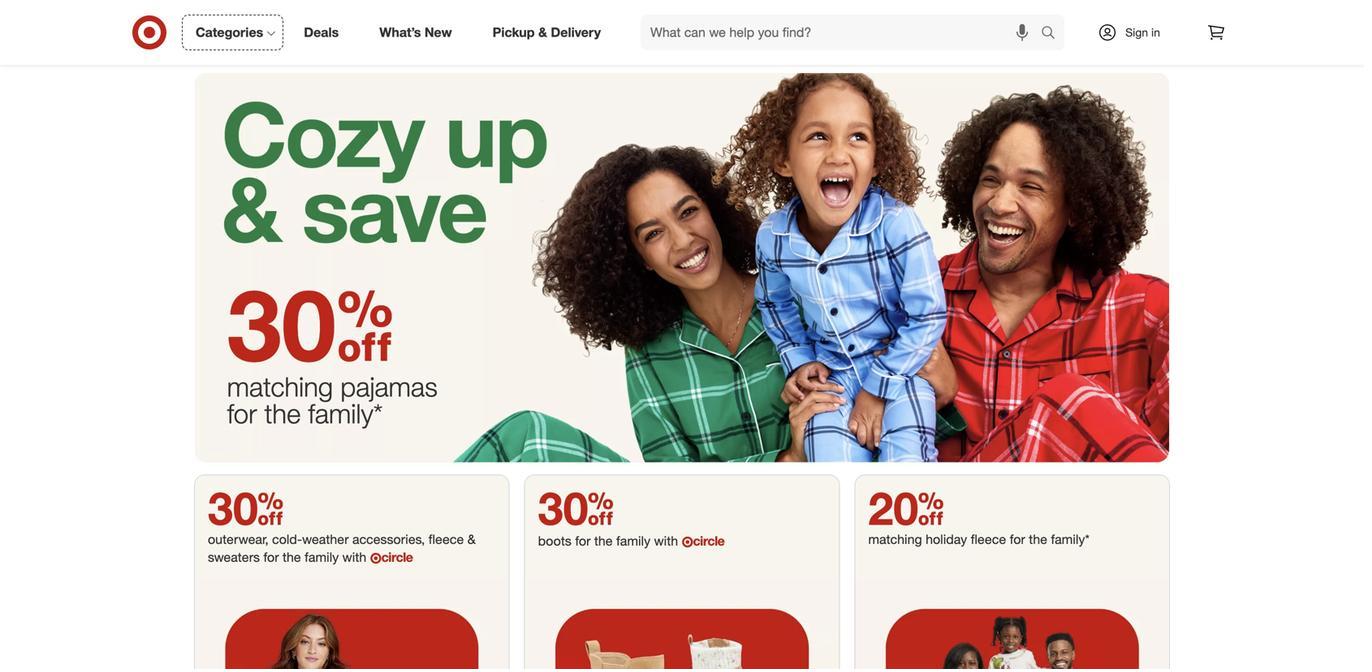 Task type: vqa. For each thing, say whether or not it's contained in the screenshot.
30 corresponding to outerwear,
yes



Task type: locate. For each thing, give the bounding box(es) containing it.
matching inside 20 matching holiday fleece for the family*
[[868, 531, 922, 547]]

fleece right the holiday
[[971, 531, 1006, 547]]

cold-
[[272, 531, 302, 547]]

0 vertical spatial circle
[[693, 533, 725, 549]]

1 horizontal spatial circle
[[693, 533, 725, 549]]

0 horizontal spatial with
[[342, 549, 366, 565]]

1 horizontal spatial with
[[654, 533, 678, 549]]

matching pajamas for the family*
[[227, 370, 438, 430]]

the inside outerwear, cold-weather accessories, fleece & sweaters for the family with
[[283, 549, 301, 565]]

family down weather
[[305, 549, 339, 565]]

circle for fleece
[[381, 549, 413, 565]]

0 horizontal spatial &
[[468, 531, 476, 547]]

for inside outerwear, cold-weather accessories, fleece & sweaters for the family with
[[263, 549, 279, 565]]

3 add to cart button from the left
[[864, 1, 995, 27]]

1 to from the left
[[285, 8, 294, 20]]

pajamas
[[341, 370, 438, 403]]

1 horizontal spatial fleece
[[971, 531, 1006, 547]]

2 cart from the left
[[777, 8, 796, 20]]

30
[[208, 480, 284, 535], [538, 480, 614, 535]]

to
[[285, 8, 294, 20], [764, 8, 774, 20], [924, 8, 934, 20], [1084, 8, 1094, 20]]

with
[[654, 533, 678, 549], [342, 549, 366, 565]]

fleece
[[429, 531, 464, 547], [971, 531, 1006, 547]]

0 horizontal spatial family
[[305, 549, 339, 565]]

0 vertical spatial with
[[654, 533, 678, 549]]

family
[[616, 533, 651, 549], [305, 549, 339, 565]]

family right boots
[[616, 533, 651, 549]]

0 horizontal spatial circle
[[381, 549, 413, 565]]

what's new link
[[366, 15, 472, 50]]

1 horizontal spatial family*
[[1051, 531, 1090, 547]]

1 horizontal spatial matching
[[868, 531, 922, 547]]

20
[[868, 480, 944, 535]]

2 add to cart from the left
[[743, 8, 796, 20]]

circle
[[693, 533, 725, 549], [381, 549, 413, 565]]

0 horizontal spatial matching
[[227, 370, 333, 403]]

matching
[[227, 370, 333, 403], [868, 531, 922, 547]]

1 horizontal spatial 30
[[538, 480, 614, 535]]

2 add to cart button from the left
[[704, 1, 835, 27]]

1 horizontal spatial &
[[538, 24, 547, 40]]

1 vertical spatial with
[[342, 549, 366, 565]]

fleece right accessories,
[[429, 531, 464, 547]]

the
[[264, 397, 301, 430], [1029, 531, 1047, 547], [594, 533, 613, 549], [283, 549, 301, 565]]

for inside 20 matching holiday fleece for the family*
[[1010, 531, 1025, 547]]

1 30 from the left
[[208, 480, 284, 535]]

1 horizontal spatial family
[[616, 533, 651, 549]]

30 for outerwear,
[[208, 480, 284, 535]]

1 vertical spatial matching
[[868, 531, 922, 547]]

add
[[263, 8, 282, 20], [743, 8, 762, 20], [903, 8, 922, 20], [1063, 8, 1082, 20]]

0 vertical spatial family
[[616, 533, 651, 549]]

1 cart from the left
[[297, 8, 316, 20]]

boots
[[538, 533, 572, 549]]

0 vertical spatial &
[[538, 24, 547, 40]]

1 vertical spatial family
[[305, 549, 339, 565]]

30
[[227, 264, 336, 384]]

for
[[227, 397, 257, 430], [1010, 531, 1025, 547], [575, 533, 591, 549], [263, 549, 279, 565]]

0 horizontal spatial fleece
[[429, 531, 464, 547]]

add to cart button
[[224, 1, 355, 27], [704, 1, 835, 27], [864, 1, 995, 27], [1024, 1, 1155, 27]]

fleece inside outerwear, cold-weather accessories, fleece & sweaters for the family with
[[429, 531, 464, 547]]

1 vertical spatial &
[[468, 531, 476, 547]]

&
[[538, 24, 547, 40], [468, 531, 476, 547]]

add to cart
[[263, 8, 316, 20], [743, 8, 796, 20], [903, 8, 956, 20], [1063, 8, 1116, 20]]

3 cart from the left
[[937, 8, 956, 20]]

1 vertical spatial family*
[[1051, 531, 1090, 547]]

1 fleece from the left
[[429, 531, 464, 547]]

deals link
[[290, 15, 359, 50]]

0 vertical spatial matching
[[227, 370, 333, 403]]

cart
[[297, 8, 316, 20], [777, 8, 796, 20], [937, 8, 956, 20], [1097, 8, 1116, 20]]

0 horizontal spatial family*
[[308, 397, 383, 430]]

sign
[[1126, 25, 1148, 39]]

2 30 from the left
[[538, 480, 614, 535]]

0 horizontal spatial 30
[[208, 480, 284, 535]]

3 to from the left
[[924, 8, 934, 20]]

family*
[[308, 397, 383, 430], [1051, 531, 1090, 547]]

4 to from the left
[[1084, 8, 1094, 20]]

1 vertical spatial circle
[[381, 549, 413, 565]]

outerwear,
[[208, 531, 269, 547]]

search
[[1034, 26, 1073, 42]]

accessories,
[[352, 531, 425, 547]]

2 fleece from the left
[[971, 531, 1006, 547]]

categories link
[[182, 15, 284, 50]]

new
[[425, 24, 452, 40]]

pickup & delivery
[[493, 24, 601, 40]]

1 add to cart from the left
[[263, 8, 316, 20]]

0 vertical spatial family*
[[308, 397, 383, 430]]

cozy up & save image
[[195, 73, 1169, 462]]

3 add to cart from the left
[[903, 8, 956, 20]]

boots for the family with
[[538, 533, 682, 549]]



Task type: describe. For each thing, give the bounding box(es) containing it.
outerwear, cold-weather accessories, fleece & sweaters for the family with
[[208, 531, 476, 565]]

the inside 20 matching holiday fleece for the family*
[[1029, 531, 1047, 547]]

weather
[[302, 531, 349, 547]]

deals
[[304, 24, 339, 40]]

categories
[[196, 24, 263, 40]]

30 for boots
[[538, 480, 614, 535]]

circle for with
[[693, 533, 725, 549]]

carousel region
[[195, 0, 1169, 73]]

2 to from the left
[[764, 8, 774, 20]]

4 add to cart from the left
[[1063, 8, 1116, 20]]

sign in link
[[1084, 15, 1186, 50]]

family* inside 20 matching holiday fleece for the family*
[[1051, 531, 1090, 547]]

pickup
[[493, 24, 535, 40]]

what's new
[[379, 24, 452, 40]]

in
[[1151, 25, 1160, 39]]

fleece inside 20 matching holiday fleece for the family*
[[971, 531, 1006, 547]]

2 add from the left
[[743, 8, 762, 20]]

delivery
[[551, 24, 601, 40]]

What can we help you find? suggestions appear below search field
[[641, 15, 1045, 50]]

for inside matching pajamas for the family*
[[227, 397, 257, 430]]

1 add from the left
[[263, 8, 282, 20]]

20 matching holiday fleece for the family*
[[868, 480, 1093, 547]]

4 add to cart button from the left
[[1024, 1, 1155, 27]]

search button
[[1034, 15, 1073, 54]]

matching inside matching pajamas for the family*
[[227, 370, 333, 403]]

with inside outerwear, cold-weather accessories, fleece & sweaters for the family with
[[342, 549, 366, 565]]

what's
[[379, 24, 421, 40]]

pickup & delivery link
[[479, 15, 621, 50]]

sign in
[[1126, 25, 1160, 39]]

holiday
[[926, 531, 967, 547]]

4 cart from the left
[[1097, 8, 1116, 20]]

& inside outerwear, cold-weather accessories, fleece & sweaters for the family with
[[468, 531, 476, 547]]

1 add to cart button from the left
[[224, 1, 355, 27]]

3 add from the left
[[903, 8, 922, 20]]

sweaters
[[208, 549, 260, 565]]


[[336, 264, 394, 384]]

4 add from the left
[[1063, 8, 1082, 20]]

family* inside matching pajamas for the family*
[[308, 397, 383, 430]]

30 
[[227, 264, 394, 384]]

the inside matching pajamas for the family*
[[264, 397, 301, 430]]

family inside outerwear, cold-weather accessories, fleece & sweaters for the family with
[[305, 549, 339, 565]]



